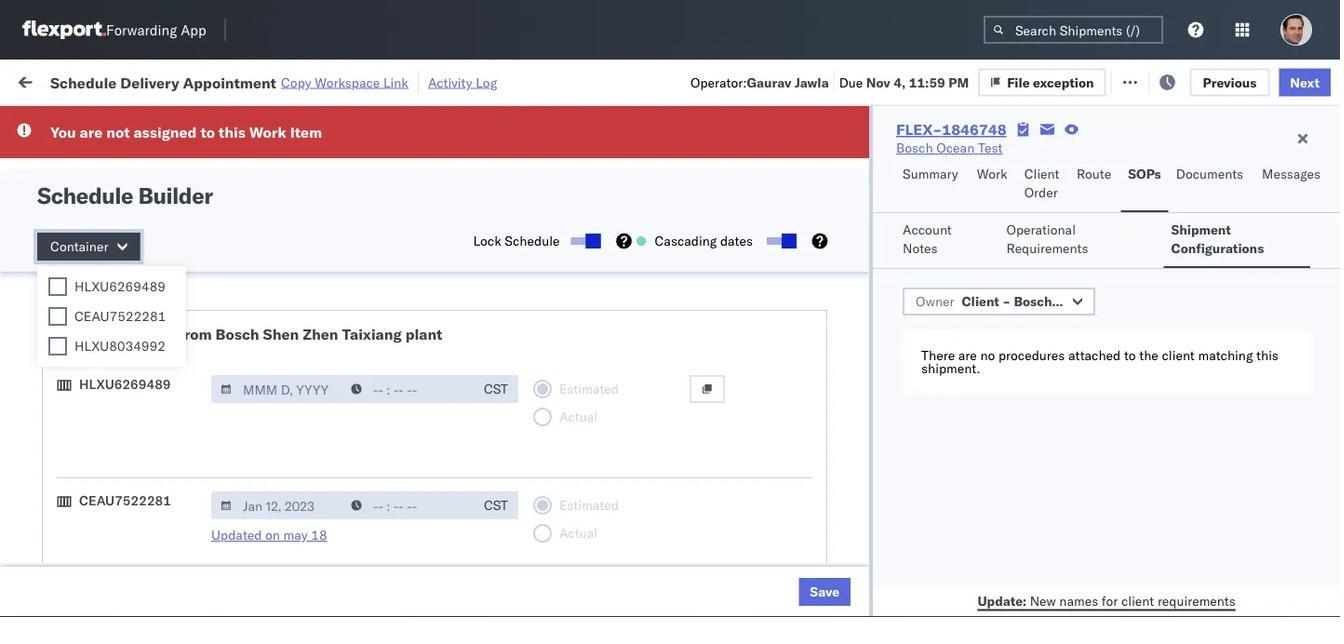 Task type: locate. For each thing, give the bounding box(es) containing it.
for for ready
[[177, 115, 193, 129]]

0 horizontal spatial to
[[201, 123, 215, 142]]

gvcu5265864
[[1147, 596, 1239, 612]]

11:59 pm pst, dec 13, 2022
[[300, 391, 478, 408]]

2 vertical spatial schedule delivery appointment button
[[43, 594, 229, 615]]

4 schedule pickup from los angeles, ca from the top
[[43, 381, 251, 416]]

forwarding app link
[[22, 20, 206, 39]]

operator: gaurav jawla
[[691, 74, 829, 90]]

0 horizontal spatial on
[[265, 527, 280, 543]]

item
[[290, 123, 322, 142]]

are left no
[[959, 347, 977, 364]]

fcl
[[611, 228, 635, 244], [611, 269, 635, 285], [611, 310, 635, 326], [611, 391, 635, 408], [611, 473, 635, 490], [611, 514, 635, 531], [611, 555, 635, 572], [611, 596, 635, 613]]

1 horizontal spatial to
[[603, 72, 616, 88]]

hlxu6269489
[[74, 278, 166, 295], [79, 376, 171, 392]]

container inside button
[[50, 238, 108, 255]]

3 schedule pickup from los angeles, ca button from the top
[[43, 298, 264, 337]]

work
[[53, 67, 101, 93]]

2 ceau7522281, hlxu6269489, from the top
[[1147, 268, 1341, 284]]

4:00 pm pst, dec 23, 2022
[[300, 473, 470, 490]]

1 horizontal spatial on
[[476, 72, 490, 88]]

ca
[[43, 195, 61, 211], [43, 236, 61, 252], [43, 318, 61, 334], [43, 400, 61, 416], [43, 482, 61, 498], [43, 564, 61, 580]]

los inside confirm pickup from los angeles, ca
[[168, 463, 189, 479]]

0 horizontal spatial for
[[177, 115, 193, 129]]

from inside picked-up from bosch shen zhen taixiang plant origin drayage
[[178, 325, 212, 344]]

angeles, up updated
[[192, 463, 243, 479]]

0 vertical spatial on
[[476, 72, 490, 88]]

pickup down upload customs clearance documents
[[101, 381, 141, 398]]

nov for schedule pickup from los angeles, ca
[[396, 310, 420, 326]]

0 vertical spatial for
[[177, 115, 193, 129]]

4 schedule pickup from los angeles, ca link from the top
[[43, 380, 264, 418]]

angeles, down "status : ready for work, blocked, in progress"
[[200, 176, 251, 193]]

client right owner
[[962, 293, 1000, 310]]

not
[[106, 123, 130, 142]]

1 vertical spatial due
[[592, 115, 613, 129]]

file
[[1023, 72, 1046, 88], [1008, 74, 1030, 90]]

0 vertical spatial work
[[202, 72, 235, 88]]

0 horizontal spatial are
[[80, 123, 103, 142]]

1 vertical spatial schedule delivery appointment
[[43, 432, 229, 448]]

on for 180
[[476, 72, 490, 88]]

11:59 right shen
[[300, 310, 336, 326]]

pickup up the confirm delivery
[[94, 463, 134, 479]]

ceau7522281, for schedule pickup from los angeles, ca
[[1147, 309, 1243, 325]]

schedule delivery appointment link
[[43, 267, 229, 285], [43, 431, 229, 449], [43, 594, 229, 613]]

consignee inside consignee button
[[812, 152, 865, 166]]

11:59 pm pdt, nov 4, 2022 up 11:59 pm pst, dec 13, 2022
[[300, 310, 471, 326]]

6 resize handle column header from the left
[[966, 144, 989, 617]]

2 schedule delivery appointment link from the top
[[43, 431, 229, 449]]

11:59 up flex-1846748 link
[[909, 74, 946, 90]]

1 vertical spatial pdt,
[[363, 310, 392, 326]]

2 ca from the top
[[43, 236, 61, 252]]

1 schedule delivery appointment from the top
[[43, 268, 229, 284]]

4 schedule pickup from los angeles, ca button from the top
[[43, 380, 264, 419]]

pst, right "am"
[[356, 514, 384, 531]]

3 fcl from the top
[[611, 310, 635, 326]]

numbers
[[1147, 160, 1193, 174]]

Search Work text field
[[715, 67, 918, 94]]

1 vertical spatial 2023
[[434, 596, 466, 613]]

pickup for 5th schedule pickup from los angeles, ca button from the top
[[101, 545, 141, 561]]

0 vertical spatial nov
[[867, 74, 891, 90]]

workspace
[[315, 74, 380, 90]]

4, for schedule pickup from los angeles, ca
[[423, 310, 435, 326]]

risk right "at"
[[405, 72, 427, 88]]

confirm inside "button"
[[43, 513, 90, 530]]

0 vertical spatial risk
[[405, 72, 427, 88]]

1 vertical spatial confirm
[[43, 513, 90, 530]]

pm right 8:30
[[331, 596, 352, 613]]

resize handle column header
[[266, 144, 289, 617], [473, 144, 495, 617], [538, 144, 560, 617], [659, 144, 682, 617], [780, 144, 803, 617], [966, 144, 989, 617], [1115, 144, 1138, 617], [1236, 144, 1259, 617], [1307, 144, 1330, 617]]

los for confirm pickup from los angeles, ca "button"
[[168, 463, 189, 479]]

1 horizontal spatial :
[[428, 115, 432, 129]]

2 horizontal spatial client
[[1025, 166, 1060, 182]]

8 resize handle column header from the left
[[1236, 144, 1259, 617]]

confirm for confirm delivery
[[43, 513, 90, 530]]

filtered by:
[[19, 114, 85, 130]]

2 horizontal spatial :
[[533, 115, 536, 129]]

pst, for 6:00 am pst, dec 24, 2022
[[356, 514, 384, 531]]

1 : from the left
[[133, 115, 137, 129]]

ceau7522281, for upload customs clearance documents
[[1147, 350, 1243, 366]]

11:59 pm pst, jan 12, 2023
[[300, 555, 474, 572]]

container down schedule builder
[[50, 238, 108, 255]]

3 resize handle column header from the left
[[538, 144, 560, 617]]

delivery down confirm delivery "button"
[[101, 595, 149, 612]]

2 vertical spatial nov
[[396, 310, 420, 326]]

los for 3rd schedule pickup from los angeles, ca button from the top of the page
[[175, 299, 196, 316]]

1 vertical spatial this
[[1257, 347, 1279, 364]]

owner
[[916, 293, 955, 310]]

delivery down container button
[[101, 268, 149, 284]]

2 : from the left
[[428, 115, 432, 129]]

1846748 up attached
[[1068, 310, 1125, 326]]

1 cst from the top
[[484, 381, 508, 397]]

ca for fourth schedule pickup from los angeles, ca link from the top
[[43, 400, 61, 416]]

to right reset
[[603, 72, 616, 88]]

3 test123456 from the top
[[1268, 351, 1341, 367]]

1 horizontal spatial documents
[[1177, 166, 1244, 182]]

2023 for 8:30 pm pst, jan 23, 2023
[[434, 596, 466, 613]]

0 vertical spatial confirm
[[43, 463, 90, 479]]

flex-1889466 button
[[998, 387, 1128, 413], [998, 387, 1128, 413]]

schedule delivery appointment link for 1st schedule delivery appointment button from the bottom of the page
[[43, 594, 229, 613]]

1 vertical spatial schedule delivery appointment button
[[43, 431, 229, 451]]

2 schedule delivery appointment from the top
[[43, 432, 229, 448]]

ceau7522281, down configurations
[[1147, 268, 1243, 284]]

schedule delivery appointment link down container button
[[43, 267, 229, 285]]

180
[[448, 72, 472, 88]]

from for confirm pickup from los angeles, ca link
[[137, 463, 165, 479]]

3 ca from the top
[[43, 318, 61, 334]]

7 fcl from the top
[[611, 555, 635, 572]]

from down workitem 'button'
[[145, 176, 172, 193]]

action
[[1277, 72, 1318, 88]]

dec for 13,
[[395, 391, 419, 408]]

2 vertical spatial work
[[977, 166, 1008, 182]]

0 vertical spatial account
[[903, 222, 952, 238]]

schedule delivery appointment up confirm pickup from los angeles, ca
[[43, 432, 229, 448]]

from up up
[[145, 299, 172, 316]]

schedule pickup from los angeles, ca link up drayage
[[43, 298, 264, 336]]

pst, up 6:00 am pst, dec 24, 2022 at the left bottom
[[355, 473, 383, 490]]

1 vertical spatial 23,
[[411, 596, 431, 613]]

schedule pickup from los angeles, ca link down "builder"
[[43, 216, 264, 254]]

flex-
[[897, 120, 942, 139], [1028, 187, 1068, 203], [1028, 228, 1068, 244], [1028, 269, 1068, 285], [1028, 310, 1068, 326], [1028, 351, 1068, 367], [1028, 391, 1068, 408], [1028, 596, 1068, 613]]

names
[[1060, 593, 1099, 609]]

filters
[[667, 72, 704, 88]]

1 vertical spatial documents
[[43, 359, 110, 375]]

jawla
[[795, 74, 829, 90]]

1 vertical spatial cst
[[484, 497, 508, 513]]

from down "builder"
[[145, 217, 172, 234]]

0 vertical spatial this
[[219, 123, 246, 142]]

confirm up the confirm delivery
[[43, 463, 90, 479]]

angeles, for 4th schedule pickup from los angeles, ca link from the bottom of the page
[[200, 217, 251, 234]]

flexport
[[691, 555, 740, 572]]

hlxu6269489, up 'matching'
[[1246, 309, 1341, 325]]

link
[[383, 74, 409, 90]]

5 schedule pickup from los angeles, ca button from the top
[[43, 544, 264, 583]]

0 horizontal spatial client
[[691, 152, 721, 166]]

2022 for confirm delivery
[[439, 514, 471, 531]]

1 vertical spatial for
[[1102, 593, 1118, 609]]

7 resize handle column header from the left
[[1115, 144, 1138, 617]]

0 horizontal spatial :
[[133, 115, 137, 129]]

on right 180
[[476, 72, 490, 88]]

180 on track
[[448, 72, 524, 88]]

client for client order
[[1025, 166, 1060, 182]]

cst for ceau7522281
[[484, 497, 508, 513]]

1 vertical spatial jan
[[387, 596, 407, 613]]

activity log button
[[428, 71, 497, 94]]

2 schedule pickup from los angeles, ca from the top
[[43, 217, 251, 252]]

pickup for confirm pickup from los angeles, ca "button"
[[94, 463, 134, 479]]

ca inside confirm pickup from los angeles, ca
[[43, 482, 61, 498]]

0 horizontal spatial due
[[592, 115, 613, 129]]

pm up taixiang
[[339, 269, 360, 285]]

0 vertical spatial 2023
[[442, 555, 474, 572]]

1 vertical spatial 11:59 pm pdt, nov 4, 2022
[[300, 310, 471, 326]]

4:00
[[300, 473, 328, 490]]

hlxu6269489 up the picked-
[[74, 278, 166, 295]]

confirm inside confirm pickup from los angeles, ca
[[43, 463, 90, 479]]

for right the names
[[1102, 593, 1118, 609]]

1 vertical spatial on
[[265, 527, 280, 543]]

flex-1846748 up summary
[[897, 120, 1007, 139]]

0 vertical spatial cst
[[484, 381, 508, 397]]

dec left 24,
[[388, 514, 412, 531]]

None checkbox
[[48, 337, 67, 356]]

1 vertical spatial test123456
[[1268, 310, 1341, 326]]

0 vertical spatial container
[[1147, 145, 1197, 159]]

this inside matching this shipment.
[[1257, 347, 1279, 364]]

: for status
[[133, 115, 137, 129]]

0 vertical spatial schedule delivery appointment
[[43, 268, 229, 284]]

1 horizontal spatial are
[[959, 347, 977, 364]]

-
[[1003, 293, 1011, 310], [960, 596, 968, 613]]

1 vertical spatial 4,
[[423, 269, 435, 285]]

work right import
[[202, 72, 235, 88]]

MMM D, YYYY text field
[[211, 375, 344, 403]]

flex-1846748 button
[[998, 182, 1128, 208], [998, 182, 1128, 208], [998, 223, 1128, 249], [998, 223, 1128, 249], [998, 264, 1128, 290], [998, 264, 1128, 290], [998, 305, 1128, 331], [998, 305, 1128, 331], [998, 346, 1128, 372], [998, 346, 1128, 372]]

resize handle column header for container numbers
[[1236, 144, 1259, 617]]

soon
[[616, 115, 642, 129]]

pickup inside confirm pickup from los angeles, ca
[[94, 463, 134, 479]]

dec left 13,
[[395, 391, 419, 408]]

5 ocean fcl from the top
[[570, 473, 635, 490]]

track
[[494, 72, 524, 88]]

- up procedures
[[1003, 293, 1011, 310]]

angeles, up picked-up from bosch shen zhen taixiang plant origin drayage
[[200, 299, 251, 316]]

appointment up up
[[152, 268, 229, 284]]

client up order
[[1025, 166, 1060, 182]]

0 vertical spatial to
[[603, 72, 616, 88]]

los for 2nd schedule pickup from los angeles, ca button from the bottom of the page
[[175, 381, 196, 398]]

2 pdt, from the top
[[363, 310, 392, 326]]

0 vertical spatial schedule delivery appointment button
[[43, 267, 229, 287]]

1 horizontal spatial client
[[962, 293, 1000, 310]]

2 ceau7522281, from the top
[[1147, 268, 1243, 284]]

3 schedule delivery appointment button from the top
[[43, 594, 229, 615]]

4 hlxu6269489, from the top
[[1246, 350, 1341, 366]]

pdt, for schedule delivery appointment
[[363, 269, 392, 285]]

hlxu6269489, down messages button
[[1246, 227, 1341, 243]]

ceau7522281, up 'matching'
[[1147, 309, 1243, 325]]

1 vertical spatial -- : -- -- text field
[[342, 492, 474, 520]]

status : ready for work, blocked, in progress
[[101, 115, 337, 129]]

on
[[476, 72, 490, 88], [265, 527, 280, 543]]

2 vertical spatial schedule delivery appointment
[[43, 595, 229, 612]]

jan left 12,
[[395, 555, 415, 572]]

risk right at
[[514, 115, 533, 129]]

2 vertical spatial schedule delivery appointment link
[[43, 594, 229, 613]]

0 vertical spatial pdt,
[[363, 269, 392, 285]]

5 ca from the top
[[43, 482, 61, 498]]

delivery inside "button"
[[94, 513, 142, 530]]

1 schedule pickup from los angeles, ca button from the top
[[43, 175, 264, 215]]

1 vertical spatial to
[[201, 123, 215, 142]]

1 schedule delivery appointment link from the top
[[43, 267, 229, 285]]

schedule delivery appointment link up confirm pickup from los angeles, ca
[[43, 431, 229, 449]]

container up the numbers
[[1147, 145, 1197, 159]]

1 ca from the top
[[43, 195, 61, 211]]

delivery down confirm pickup from los angeles, ca
[[94, 513, 142, 530]]

schedule delivery appointment for 3rd schedule delivery appointment button from the bottom
[[43, 268, 229, 284]]

0 horizontal spatial client
[[1122, 593, 1155, 609]]

resize handle column header for mode
[[659, 144, 682, 617]]

6 ca from the top
[[43, 564, 61, 580]]

account notes
[[903, 222, 952, 256]]

picked-up from bosch shen zhen taixiang plant origin drayage
[[99, 325, 443, 361]]

5 resize handle column header from the left
[[780, 144, 803, 617]]

3 hlxu6269489, from the top
[[1246, 309, 1341, 325]]

pst, up 8:30 pm pst, jan 23, 2023
[[363, 555, 391, 572]]

confirm pickup from los angeles, ca
[[43, 463, 243, 498]]

0 vertical spatial test123456
[[1268, 269, 1341, 285]]

on left may
[[265, 527, 280, 543]]

-- : -- -- text field for hlxu6269489
[[342, 375, 474, 403]]

MMM D, YYYY text field
[[211, 492, 344, 520]]

1 vertical spatial dec
[[387, 473, 411, 490]]

2 test123456 from the top
[[1268, 310, 1341, 326]]

2 -- : -- -- text field from the top
[[342, 492, 474, 520]]

upload
[[43, 340, 85, 357]]

documents
[[1177, 166, 1244, 182], [43, 359, 110, 375]]

23, for jan
[[411, 596, 431, 613]]

due left soon
[[592, 115, 613, 129]]

ca for 5th schedule pickup from los angeles, ca link from the top of the page
[[43, 564, 61, 580]]

18
[[311, 527, 327, 543]]

demo
[[743, 555, 777, 572]]

0 horizontal spatial risk
[[405, 72, 427, 88]]

1 confirm from the top
[[43, 463, 90, 479]]

lhuu7894563, uetu5238478
[[1147, 391, 1337, 407]]

4 ceau7522281, from the top
[[1147, 350, 1243, 366]]

test123456 for los
[[1268, 310, 1341, 326]]

delivery up confirm pickup from los angeles, ca
[[101, 432, 149, 448]]

at
[[500, 115, 511, 129]]

flex-1889466
[[1028, 391, 1125, 408]]

1 vertical spatial are
[[959, 347, 977, 364]]

2 cst from the top
[[484, 497, 508, 513]]

4 resize handle column header from the left
[[659, 144, 682, 617]]

pickup for 3rd schedule pickup from los angeles, ca button from the top of the page
[[101, 299, 141, 316]]

24,
[[415, 514, 435, 531]]

2 resize handle column header from the left
[[473, 144, 495, 617]]

None checkbox
[[571, 237, 597, 245], [767, 237, 793, 245], [48, 277, 67, 296], [48, 307, 67, 326], [571, 237, 597, 245], [767, 237, 793, 245], [48, 277, 67, 296], [48, 307, 67, 326]]

angeles, for 1st schedule pickup from los angeles, ca link
[[200, 176, 251, 193]]

5 schedule pickup from los angeles, ca link from the top
[[43, 544, 264, 581]]

ca for 3rd schedule pickup from los angeles, ca link from the top
[[43, 318, 61, 334]]

schedule delivery appointment link down confirm delivery "button"
[[43, 594, 229, 613]]

you
[[50, 123, 76, 142]]

schedule pickup from los angeles, ca button down workitem 'button'
[[43, 175, 264, 215]]

pm down taixiang
[[339, 391, 360, 408]]

1 horizontal spatial for
[[1102, 593, 1118, 609]]

4, right taixiang
[[423, 310, 435, 326]]

nov up "plant"
[[396, 269, 420, 285]]

0 vertical spatial -- : -- -- text field
[[342, 375, 474, 403]]

maeu94084
[[1268, 596, 1341, 613]]

flex-1846748 down operational requirements button
[[1028, 269, 1125, 285]]

schedule delivery appointment link for second schedule delivery appointment button from the bottom
[[43, 431, 229, 449]]

container numbers button
[[1138, 141, 1240, 174]]

documents up the shipment
[[1177, 166, 1244, 182]]

ceau7522281,
[[1147, 227, 1243, 243], [1147, 268, 1243, 284], [1147, 309, 1243, 325], [1147, 350, 1243, 366]]

pst, for 8:30 pm pst, jan 23, 2023
[[355, 596, 383, 613]]

2 vertical spatial to
[[1125, 347, 1136, 364]]

2 vertical spatial dec
[[388, 514, 412, 531]]

workitem button
[[11, 148, 270, 167]]

0 vertical spatial jan
[[395, 555, 415, 572]]

-- : -- -- text field for ceau7522281
[[342, 492, 474, 520]]

2022 for confirm pickup from los angeles, ca
[[438, 473, 470, 490]]

0 vertical spatial 11:59 pm pdt, nov 4, 2022
[[300, 269, 471, 285]]

-- : -- -- text field
[[342, 375, 474, 403], [342, 492, 474, 520]]

work,
[[195, 115, 225, 129]]

2022 right 13,
[[446, 391, 478, 408]]

1 vertical spatial nov
[[396, 269, 420, 285]]

1 vertical spatial client
[[1122, 593, 1155, 609]]

dec for 24,
[[388, 514, 412, 531]]

upload customs clearance documents button
[[43, 339, 264, 378]]

1 horizontal spatial due
[[839, 74, 863, 90]]

hlxu6269489, for upload customs clearance documents
[[1246, 350, 1341, 366]]

updated on may 18
[[211, 527, 327, 543]]

3 schedule delivery appointment link from the top
[[43, 594, 229, 613]]

-- : -- -- text field down "plant"
[[342, 375, 474, 403]]

schedule delivery appointment button down container button
[[43, 267, 229, 287]]

2 hlxu6269489, from the top
[[1246, 268, 1341, 284]]

schedule pickup from los angeles, ca down workitem 'button'
[[43, 176, 251, 211]]

test inside bosch ocean test link
[[978, 140, 1003, 156]]

2 horizontal spatial work
[[977, 166, 1008, 182]]

hlxu6269489, down configurations
[[1246, 268, 1341, 284]]

1 horizontal spatial risk
[[514, 115, 533, 129]]

1 horizontal spatial client
[[1162, 347, 1195, 364]]

2 horizontal spatial to
[[1125, 347, 1136, 364]]

11:59 pm pdt, nov 4, 2022
[[300, 269, 471, 285], [300, 310, 471, 326]]

from down confirm pickup from los angeles, ca "button"
[[145, 545, 172, 561]]

1 vertical spatial ceau7522281
[[79, 493, 171, 509]]

0 vertical spatial 23,
[[414, 473, 434, 490]]

3 schedule delivery appointment from the top
[[43, 595, 229, 612]]

this right 'matching'
[[1257, 347, 1279, 364]]

ca for confirm pickup from los angeles, ca link
[[43, 482, 61, 498]]

1 resize handle column header from the left
[[266, 144, 289, 617]]

pst,
[[363, 391, 391, 408], [355, 473, 383, 490], [356, 514, 384, 531], [363, 555, 391, 572], [355, 596, 383, 613]]

in
[[277, 115, 288, 129]]

4, up flex-1846748 link
[[894, 74, 906, 90]]

1 horizontal spatial this
[[1257, 347, 1279, 364]]

from for 3rd schedule pickup from los angeles, ca link from the top
[[145, 299, 172, 316]]

matching this shipment.
[[922, 347, 1279, 377]]

2 confirm from the top
[[43, 513, 90, 530]]

schedule pickup from los angeles, ca up drayage
[[43, 299, 251, 334]]

schedule delivery appointment down confirm delivery "button"
[[43, 595, 229, 612]]

0 horizontal spatial container
[[50, 238, 108, 255]]

schedule pickup from los angeles, ca button down "builder"
[[43, 216, 264, 256]]

consignee for bookings test consignee
[[898, 555, 960, 572]]

4,
[[894, 74, 906, 90], [423, 269, 435, 285], [423, 310, 435, 326]]

schedule pickup from los angeles, ca down confirm delivery "button"
[[43, 545, 251, 580]]

picked-
[[99, 325, 156, 344]]

due
[[839, 74, 863, 90], [592, 115, 613, 129]]

import work
[[157, 72, 235, 88]]

- left karl
[[960, 596, 968, 613]]

ceau7522281, for schedule delivery appointment
[[1147, 268, 1243, 284]]

1846748
[[942, 120, 1007, 139], [1068, 187, 1125, 203], [1068, 228, 1125, 244], [1068, 269, 1125, 285], [1068, 310, 1125, 326], [1068, 351, 1125, 367]]

ceau7522281, down documents button
[[1147, 227, 1243, 243]]

schedule delivery appointment
[[43, 268, 229, 284], [43, 432, 229, 448], [43, 595, 229, 612]]

4 ca from the top
[[43, 400, 61, 416]]

dec up 6:00 am pst, dec 24, 2022 at the left bottom
[[387, 473, 411, 490]]

1 vertical spatial container
[[50, 238, 108, 255]]

flex id
[[998, 152, 1033, 166]]

copy workspace link button
[[281, 74, 409, 90]]

11:59 pm pdt, nov 4, 2022 up taixiang
[[300, 269, 471, 285]]

mbl/mawb
[[1268, 152, 1333, 166]]

1 horizontal spatial -
[[1003, 293, 1011, 310]]

container inside button
[[1147, 145, 1197, 159]]

am
[[331, 514, 353, 531]]

schedule pickup from los angeles, ca link down confirm delivery "button"
[[43, 544, 264, 581]]

los
[[175, 176, 196, 193], [175, 217, 196, 234], [175, 299, 196, 316], [175, 381, 196, 398], [168, 463, 189, 479], [175, 545, 196, 561]]

1 pdt, from the top
[[363, 269, 392, 285]]

0 horizontal spatial documents
[[43, 359, 110, 375]]

mode button
[[560, 148, 663, 167]]

3 ceau7522281, from the top
[[1147, 309, 1243, 325]]

save
[[810, 584, 840, 600]]

name
[[724, 152, 753, 166]]

flex-2130387 button
[[998, 592, 1128, 617], [998, 592, 1128, 617]]

nov for schedule delivery appointment
[[396, 269, 420, 285]]

Search Shipments (/) text field
[[984, 16, 1164, 44]]

activity
[[428, 74, 473, 90]]

consignee down search work text field at the right
[[812, 152, 865, 166]]

deadline
[[300, 152, 345, 166]]

pickup for fifth schedule pickup from los angeles, ca button from the bottom
[[101, 176, 141, 193]]

11:59 pm pdt, nov 4, 2022 for schedule pickup from los angeles, ca
[[300, 310, 471, 326]]

angeles, for confirm pickup from los angeles, ca link
[[192, 463, 243, 479]]

: left no
[[428, 115, 432, 129]]

1 vertical spatial -
[[960, 596, 968, 613]]

schedule delivery appointment down container button
[[43, 268, 229, 284]]

1 -- : -- -- text field from the top
[[342, 375, 474, 403]]

resize handle column header for workitem
[[266, 144, 289, 617]]

2 vertical spatial test123456
[[1268, 351, 1341, 367]]

2022 up "plant"
[[438, 269, 471, 285]]

0 vertical spatial are
[[80, 123, 103, 142]]

0 vertical spatial ceau7522281
[[74, 308, 166, 324]]

operational requirements button
[[1000, 213, 1153, 268]]

test123456 for documents
[[1268, 351, 1341, 367]]

4 ceau7522281, hlxu6269489, from the top
[[1147, 350, 1341, 366]]

1 vertical spatial schedule delivery appointment link
[[43, 431, 229, 449]]

documents inside upload customs clearance documents
[[43, 359, 110, 375]]

0 vertical spatial dec
[[395, 391, 419, 408]]

angeles, down picked-up from bosch shen zhen taixiang plant origin drayage
[[200, 381, 251, 398]]

resize handle column header for deadline
[[473, 144, 495, 617]]

1846748 down operational requirements button
[[1068, 269, 1125, 285]]

1 horizontal spatial work
[[249, 123, 287, 142]]

0 vertical spatial due
[[839, 74, 863, 90]]

angeles, inside confirm pickup from los angeles, ca
[[192, 463, 243, 479]]

3 : from the left
[[533, 115, 536, 129]]

3 ceau7522281, hlxu6269489, from the top
[[1147, 309, 1341, 325]]

0 horizontal spatial -
[[960, 596, 968, 613]]

1 fcl from the top
[[611, 228, 635, 244]]

1 horizontal spatial container
[[1147, 145, 1197, 159]]

: right not
[[133, 115, 137, 129]]

resize handle column header for client name
[[780, 144, 803, 617]]

8:30
[[300, 596, 328, 613]]

default
[[619, 72, 664, 88]]

3 schedule pickup from los angeles, ca link from the top
[[43, 298, 264, 336]]

1889466
[[1068, 391, 1125, 408]]

4, up "plant"
[[423, 269, 435, 285]]

save button
[[799, 578, 851, 606]]

angeles, down updated
[[200, 545, 251, 561]]

from inside confirm pickup from los angeles, ca
[[137, 463, 165, 479]]

1 11:59 pm pdt, nov 4, 2022 from the top
[[300, 269, 471, 285]]

ca for 4th schedule pickup from los angeles, ca link from the bottom of the page
[[43, 236, 61, 252]]

ceau7522281, hlxu6269489, up 'matching'
[[1147, 309, 1341, 325]]

are for there
[[959, 347, 977, 364]]

appointment up confirm pickup from los angeles, ca link
[[152, 432, 229, 448]]

there are no procedures attached to the client
[[922, 347, 1195, 364]]

2 11:59 pm pdt, nov 4, 2022 from the top
[[300, 310, 471, 326]]

1 ocean fcl from the top
[[570, 228, 635, 244]]

23,
[[414, 473, 434, 490], [411, 596, 431, 613]]

2 vertical spatial 4,
[[423, 310, 435, 326]]

: right at
[[533, 115, 536, 129]]

0 vertical spatial hlxu6269489
[[74, 278, 166, 295]]

dates
[[721, 233, 753, 249]]

angeles, down "builder"
[[200, 217, 251, 234]]



Task type: vqa. For each thing, say whether or not it's contained in the screenshot.
the Pickup for 11:59 PM PST, Jan 24, 2023
no



Task type: describe. For each thing, give the bounding box(es) containing it.
deadline button
[[290, 148, 477, 167]]

id
[[1022, 152, 1033, 166]]

0 horizontal spatial work
[[202, 72, 235, 88]]

1846748 up 1889466
[[1068, 351, 1125, 367]]

flex-1846748 link
[[897, 120, 1007, 139]]

updated
[[211, 527, 262, 543]]

confirm pickup from los angeles, ca button
[[43, 462, 264, 501]]

jan for 23,
[[387, 596, 407, 613]]

9 resize handle column header from the left
[[1307, 144, 1330, 617]]

4 ocean fcl from the top
[[570, 391, 635, 408]]

plant
[[406, 325, 443, 344]]

pm right '4:00'
[[331, 473, 352, 490]]

my work
[[19, 67, 101, 93]]

pickup for 2nd schedule pickup from los angeles, ca button from the bottom of the page
[[101, 381, 141, 398]]

pm down "am"
[[339, 555, 360, 572]]

confirm for confirm pickup from los angeles, ca
[[43, 463, 90, 479]]

route button
[[1070, 157, 1121, 212]]

pst, for 11:59 pm pst, jan 12, 2023
[[363, 555, 391, 572]]

2 schedule pickup from los angeles, ca link from the top
[[43, 216, 264, 254]]

operational
[[1007, 222, 1076, 238]]

8 ocean fcl from the top
[[570, 596, 635, 613]]

schedule delivery appointment for 1st schedule delivery appointment button from the bottom of the page
[[43, 595, 229, 612]]

taixiang
[[342, 325, 402, 344]]

angeles, for 3rd schedule pickup from los angeles, ca link from the top
[[200, 299, 251, 316]]

flex- right update:
[[1028, 596, 1068, 613]]

batch
[[1237, 72, 1274, 88]]

11:59 down 18
[[300, 555, 336, 572]]

2 schedule pickup from los angeles, ca button from the top
[[43, 216, 264, 256]]

from for 1st schedule pickup from los angeles, ca link
[[145, 176, 172, 193]]

my
[[19, 67, 48, 93]]

flex- up there are no procedures attached to the client
[[1028, 310, 1068, 326]]

11:59 up zhen
[[300, 269, 336, 285]]

flex- down requirements
[[1028, 269, 1068, 285]]

client order button
[[1017, 157, 1070, 212]]

11:59 down zhen
[[300, 391, 336, 408]]

appointment up "status : ready for work, blocked, in progress"
[[183, 73, 276, 91]]

karl
[[971, 596, 995, 613]]

schedule delivery appointment for second schedule delivery appointment button from the bottom
[[43, 432, 229, 448]]

at risk : overdue, due soon
[[500, 115, 642, 129]]

consignee for flexport demo consignee
[[781, 555, 843, 572]]

confirm delivery button
[[43, 513, 142, 533]]

flex
[[998, 152, 1019, 166]]

container numbers
[[1147, 145, 1197, 174]]

mbl/mawb n
[[1268, 152, 1341, 166]]

origin
[[99, 344, 134, 361]]

1846748 up the flex
[[942, 120, 1007, 139]]

4, for schedule delivery appointment
[[423, 269, 435, 285]]

import
[[157, 72, 199, 88]]

overdue,
[[541, 115, 589, 129]]

1 vertical spatial work
[[249, 123, 287, 142]]

jan for 12,
[[395, 555, 415, 572]]

2 ocean fcl from the top
[[570, 269, 635, 285]]

flex- up the operational at right
[[1028, 187, 1068, 203]]

los for 2nd schedule pickup from los angeles, ca button
[[175, 217, 196, 234]]

up
[[156, 325, 175, 344]]

resize handle column header for flex id
[[1115, 144, 1138, 617]]

appointment down updated
[[152, 595, 229, 612]]

you are not assigned to this work item
[[50, 123, 322, 142]]

copy
[[281, 74, 311, 90]]

pst, for 11:59 pm pst, dec 13, 2022
[[363, 391, 391, 408]]

no
[[981, 347, 996, 364]]

0 vertical spatial client
[[1162, 347, 1195, 364]]

lock
[[473, 233, 502, 249]]

3 schedule pickup from los angeles, ca from the top
[[43, 299, 251, 334]]

1 schedule delivery appointment button from the top
[[43, 267, 229, 287]]

clearance
[[144, 340, 204, 357]]

2022 for schedule pickup from los angeles, ca
[[446, 391, 478, 408]]

6 ocean fcl from the top
[[570, 514, 635, 531]]

messages
[[1263, 166, 1321, 182]]

progress
[[290, 115, 337, 129]]

customs
[[89, 340, 141, 357]]

container for container numbers
[[1147, 145, 1197, 159]]

bookings test consignee
[[812, 555, 960, 572]]

hlxu6269489, for schedule delivery appointment
[[1246, 268, 1341, 284]]

flex- down there are no procedures attached to the client
[[1028, 391, 1068, 408]]

status
[[101, 115, 133, 129]]

cst for hlxu6269489
[[484, 381, 508, 397]]

from for 4th schedule pickup from los angeles, ca link from the bottom of the page
[[145, 217, 172, 234]]

on for updated
[[265, 527, 280, 543]]

update:
[[978, 593, 1027, 609]]

cascading
[[655, 233, 717, 249]]

23, for dec
[[414, 473, 434, 490]]

shipment configurations button
[[1164, 213, 1311, 268]]

zhen
[[303, 325, 338, 344]]

the
[[1140, 347, 1159, 364]]

mbl/mawb n button
[[1259, 148, 1341, 167]]

no
[[436, 115, 451, 129]]

flex-1846748 up flex-1889466
[[1028, 351, 1125, 367]]

updated on may 18 button
[[211, 527, 327, 543]]

previous button
[[1190, 68, 1270, 96]]

messages button
[[1255, 157, 1331, 212]]

configurations
[[1172, 240, 1265, 256]]

0 vertical spatial -
[[1003, 293, 1011, 310]]

blocked,
[[228, 115, 275, 129]]

account inside 'button'
[[903, 222, 952, 238]]

route
[[1077, 166, 1112, 182]]

flexport. image
[[22, 20, 106, 39]]

2022 right taixiang
[[438, 310, 471, 326]]

: for snoozed
[[428, 115, 432, 129]]

11:59 pm pdt, nov 4, 2022 for schedule delivery appointment
[[300, 269, 471, 285]]

pm right zhen
[[339, 310, 360, 326]]

pdt, for schedule pickup from los angeles, ca
[[363, 310, 392, 326]]

flex- up consignee button
[[897, 120, 942, 139]]

5 schedule pickup from los angeles, ca from the top
[[43, 545, 251, 580]]

0 horizontal spatial this
[[219, 123, 246, 142]]

documents button
[[1169, 157, 1255, 212]]

pst, for 4:00 pm pst, dec 23, 2022
[[355, 473, 383, 490]]

from for 5th schedule pickup from los angeles, ca link from the top of the page
[[145, 545, 172, 561]]

3 ocean fcl from the top
[[570, 310, 635, 326]]

update: new names for client requirements
[[978, 593, 1236, 609]]

7 ocean fcl from the top
[[570, 555, 635, 572]]

flex id button
[[989, 148, 1119, 167]]

flex-1846748 down route
[[1028, 187, 1125, 203]]

operational requirements
[[1007, 222, 1089, 256]]

los for 5th schedule pickup from los angeles, ca button from the top
[[175, 545, 196, 561]]

summary
[[903, 166, 959, 182]]

flex-1846748 up there are no procedures attached to the client
[[1028, 310, 1125, 326]]

flex- down order
[[1028, 228, 1068, 244]]

resize handle column header for consignee
[[966, 144, 989, 617]]

batch action
[[1237, 72, 1318, 88]]

reset
[[565, 72, 600, 88]]

1 ceau7522281, hlxu6269489, from the top
[[1147, 227, 1341, 243]]

pm up flex-1846748 link
[[949, 74, 969, 90]]

1 schedule pickup from los angeles, ca link from the top
[[43, 175, 264, 213]]

next
[[1291, 74, 1320, 90]]

by:
[[67, 114, 85, 130]]

hlxu6269489, for schedule pickup from los angeles, ca
[[1246, 309, 1341, 325]]

flex- left attached
[[1028, 351, 1068, 367]]

client name button
[[682, 148, 784, 167]]

to inside button
[[603, 72, 616, 88]]

4 fcl from the top
[[611, 391, 635, 408]]

delivery up ready
[[120, 73, 179, 91]]

2 schedule delivery appointment button from the top
[[43, 431, 229, 451]]

689
[[362, 72, 386, 88]]

angeles, for 5th schedule pickup from los angeles, ca link from the top of the page
[[200, 545, 251, 561]]

1 vertical spatial account
[[908, 596, 957, 613]]

integration
[[812, 596, 876, 613]]

upload customs clearance documents link
[[43, 339, 264, 377]]

attached
[[1069, 347, 1121, 364]]

filtered
[[19, 114, 64, 130]]

dec for 23,
[[387, 473, 411, 490]]

1 test123456 from the top
[[1268, 269, 1341, 285]]

1 ceau7522281, from the top
[[1147, 227, 1243, 243]]

pickup for 2nd schedule pickup from los angeles, ca button
[[101, 217, 141, 234]]

ca for 1st schedule pickup from los angeles, ca link
[[43, 195, 61, 211]]

flexport demo consignee
[[691, 555, 843, 572]]

2023 for 11:59 pm pst, jan 12, 2023
[[442, 555, 474, 572]]

5 fcl from the top
[[611, 473, 635, 490]]

1846748 down route
[[1068, 187, 1125, 203]]

activity log
[[428, 74, 497, 90]]

ceau7522281, hlxu6269489, for schedule pickup from los angeles, ca
[[1147, 309, 1341, 325]]

forwarding
[[106, 21, 177, 39]]

bosch inside picked-up from bosch shen zhen taixiang plant origin drayage
[[216, 325, 259, 344]]

import work button
[[157, 72, 235, 88]]

client for client name
[[691, 152, 721, 166]]

8 fcl from the top
[[611, 596, 635, 613]]

0 vertical spatial documents
[[1177, 166, 1244, 182]]

cascading dates
[[655, 233, 753, 249]]

abcdefg78
[[1268, 391, 1341, 408]]

shen
[[263, 325, 299, 344]]

2 fcl from the top
[[611, 269, 635, 285]]

hlxu8034992
[[74, 338, 166, 354]]

ceau7522281, hlxu6269489, for schedule delivery appointment
[[1147, 268, 1341, 284]]

1 schedule pickup from los angeles, ca from the top
[[43, 176, 251, 211]]

angeles, for fourth schedule pickup from los angeles, ca link from the top
[[200, 381, 251, 398]]

schedule delivery appointment link for 3rd schedule delivery appointment button from the bottom
[[43, 267, 229, 285]]

13,
[[422, 391, 442, 408]]

container for container
[[50, 238, 108, 255]]

ceau7522281, hlxu6269489, for upload customs clearance documents
[[1147, 350, 1341, 366]]

los for fifth schedule pickup from los angeles, ca button from the bottom
[[175, 176, 196, 193]]

log
[[476, 74, 497, 90]]

2130387
[[1068, 596, 1125, 613]]

new
[[1030, 593, 1056, 609]]

1846748 down route button
[[1068, 228, 1125, 244]]

6 fcl from the top
[[611, 514, 635, 531]]

1 hlxu6269489, from the top
[[1246, 227, 1341, 243]]

1 vertical spatial risk
[[514, 115, 533, 129]]

are for you
[[80, 123, 103, 142]]

flex-1846748 down route button
[[1028, 228, 1125, 244]]

reset to default filters
[[565, 72, 704, 88]]

shipment
[[1172, 222, 1232, 238]]

snoozed : no
[[385, 115, 451, 129]]

bosch ocean test link
[[897, 139, 1003, 157]]

0 vertical spatial 4,
[[894, 74, 906, 90]]

there
[[922, 347, 955, 364]]

lock schedule
[[473, 233, 560, 249]]

work inside button
[[977, 166, 1008, 182]]

1 vertical spatial hlxu6269489
[[79, 376, 171, 392]]

for for names
[[1102, 593, 1118, 609]]

lagerfeld
[[999, 596, 1054, 613]]

6:00 am pst, dec 24, 2022
[[300, 514, 471, 531]]

from for fourth schedule pickup from los angeles, ca link from the top
[[145, 381, 172, 398]]

workitem
[[20, 152, 69, 166]]



